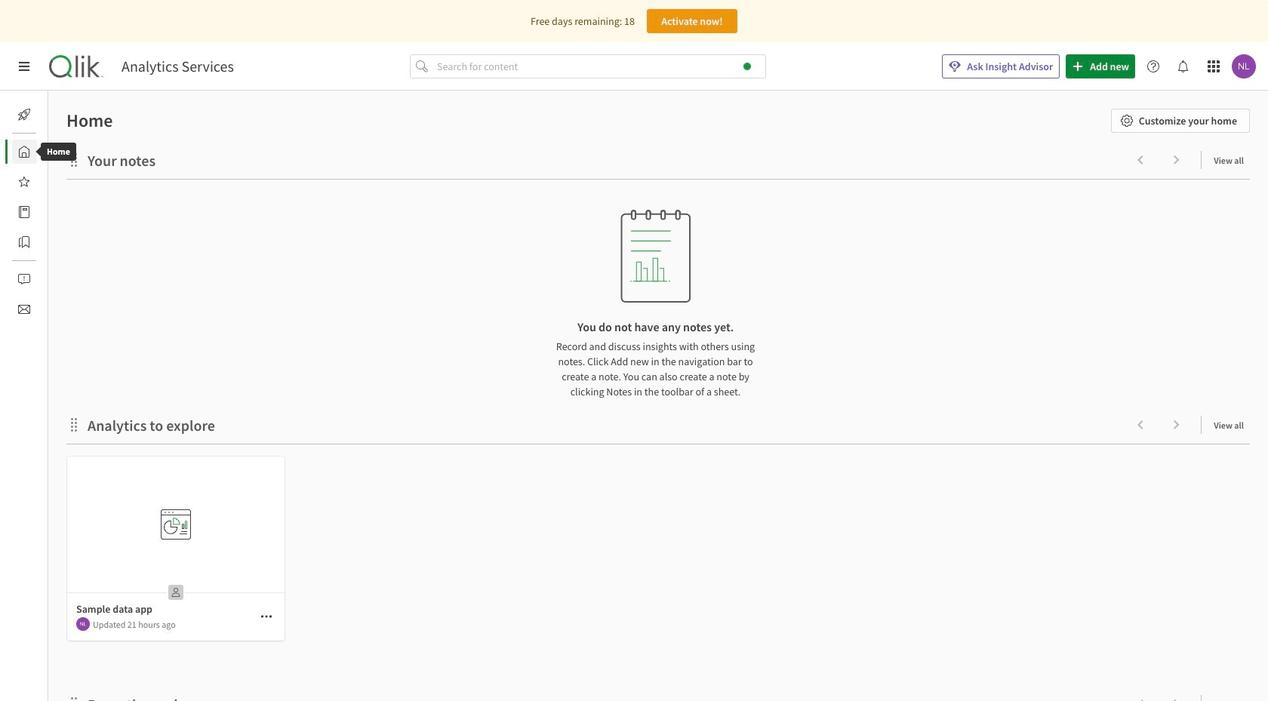 Task type: describe. For each thing, give the bounding box(es) containing it.
noah lott image
[[76, 618, 90, 631]]

3 move collection image from the top
[[66, 697, 82, 702]]

collections image
[[18, 236, 30, 249]]

noah lott element
[[76, 618, 90, 631]]

2 move collection image from the top
[[66, 417, 82, 432]]

home badge image
[[744, 63, 752, 70]]

Search for content text field
[[434, 54, 767, 79]]



Task type: vqa. For each thing, say whether or not it's contained in the screenshot.
the Open sidebar menu image at the left top of the page
yes



Task type: locate. For each thing, give the bounding box(es) containing it.
1 move collection image from the top
[[66, 152, 82, 167]]

navigation pane element
[[0, 97, 48, 328]]

more actions image
[[261, 611, 273, 623]]

favorites image
[[18, 176, 30, 188]]

analytics services element
[[122, 57, 234, 76]]

move collection image
[[66, 152, 82, 167], [66, 417, 82, 432], [66, 697, 82, 702]]

subscriptions image
[[18, 304, 30, 316]]

catalog image
[[18, 206, 30, 218]]

alerts image
[[18, 273, 30, 286]]

getting started image
[[18, 109, 30, 121]]

noah lott image
[[1233, 54, 1257, 79]]

open sidebar menu image
[[18, 60, 30, 73]]

tooltip
[[30, 143, 87, 161]]

main content
[[42, 91, 1269, 702]]

2 vertical spatial move collection image
[[66, 697, 82, 702]]

1 vertical spatial move collection image
[[66, 417, 82, 432]]

0 vertical spatial move collection image
[[66, 152, 82, 167]]



